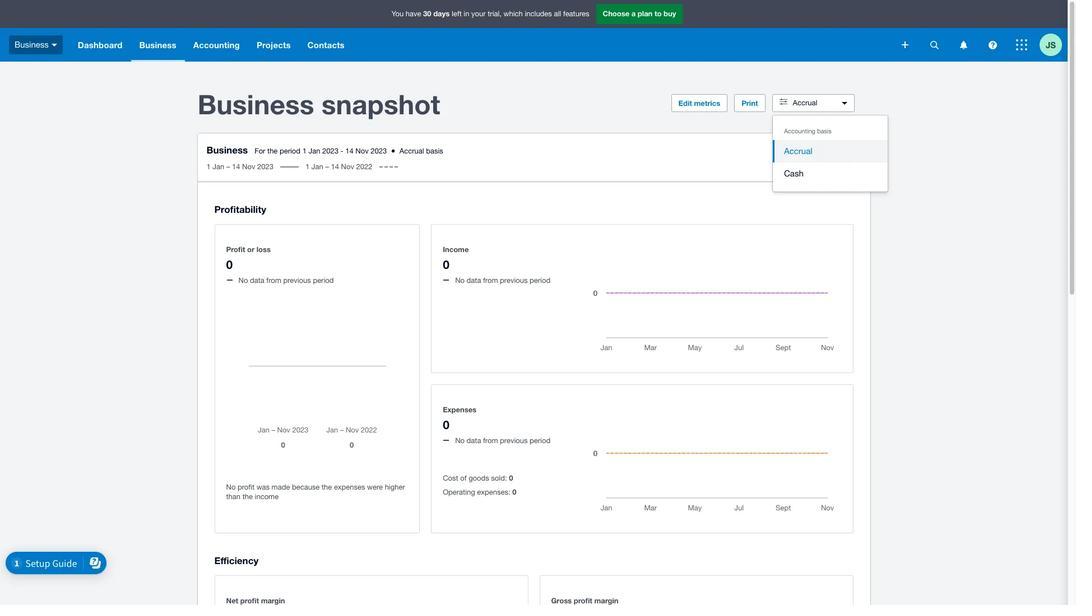 Task type: locate. For each thing, give the bounding box(es) containing it.
the right the because
[[322, 483, 332, 492]]

data for expenses 0
[[467, 436, 481, 445]]

or
[[247, 245, 254, 254]]

2023 for jan
[[322, 147, 338, 155]]

accrual for accrual button
[[784, 146, 812, 156]]

2023 for nov
[[257, 163, 273, 171]]

group inside field
[[773, 115, 888, 192]]

14
[[345, 147, 353, 155], [232, 163, 240, 171], [331, 163, 339, 171]]

no down profit or loss 0
[[238, 276, 248, 285]]

than
[[226, 493, 240, 501]]

2 – from the left
[[325, 163, 329, 171]]

– for 14 nov 2023
[[226, 163, 230, 171]]

0 down income
[[443, 258, 449, 272]]

projects
[[257, 40, 291, 50]]

the
[[267, 147, 278, 155], [322, 483, 332, 492], [242, 493, 253, 501]]

edit metrics
[[678, 99, 720, 108]]

no for income 0
[[455, 276, 465, 285]]

cost
[[443, 474, 458, 483]]

to right the year
[[821, 150, 827, 159]]

loss
[[256, 245, 271, 254]]

0 vertical spatial basis
[[817, 128, 832, 135]]

0 horizontal spatial –
[[226, 163, 230, 171]]

margin right "gross"
[[594, 596, 618, 605]]

jan down for the period 1 jan 2023 - 14 nov 2023  ●  accrual basis
[[312, 163, 323, 171]]

nov up 2022
[[355, 147, 369, 155]]

1 horizontal spatial margin
[[594, 596, 618, 605]]

jan
[[309, 147, 320, 155], [213, 163, 224, 171], [312, 163, 323, 171]]

14 for 1 jan – 14 nov 2022
[[331, 163, 339, 171]]

plan
[[638, 9, 653, 18]]

days
[[433, 9, 450, 18]]

data for profit or loss 0
[[250, 276, 264, 285]]

profit up than
[[238, 483, 254, 492]]

accounting
[[193, 40, 240, 50], [784, 128, 815, 135]]

accounting basis
[[784, 128, 832, 135]]

business
[[15, 40, 49, 49], [139, 40, 176, 50], [198, 88, 314, 120], [207, 144, 248, 156]]

0 down profit
[[226, 258, 233, 272]]

1 vertical spatial to
[[821, 150, 827, 159]]

nov
[[355, 147, 369, 155], [242, 163, 255, 171], [341, 163, 354, 171]]

1 horizontal spatial nov
[[341, 163, 354, 171]]

14 up profitability
[[232, 163, 240, 171]]

2023
[[322, 147, 338, 155], [371, 147, 387, 155], [257, 163, 273, 171]]

year
[[805, 150, 819, 159]]

print button
[[734, 94, 765, 112]]

data down income 0
[[467, 276, 481, 285]]

metrics
[[694, 99, 720, 108]]

nov down for the period 1 jan 2023 - 14 nov 2023  ●  accrual basis
[[341, 163, 354, 171]]

1 vertical spatial basis
[[426, 147, 443, 155]]

1 horizontal spatial –
[[325, 163, 329, 171]]

no up than
[[226, 483, 236, 492]]

margin for net profit margin
[[261, 596, 285, 605]]

0 horizontal spatial to
[[655, 9, 662, 18]]

profit or loss 0
[[226, 245, 271, 272]]

svg image
[[1016, 39, 1027, 50], [930, 41, 938, 49], [960, 41, 967, 49], [988, 41, 997, 49]]

margin right net
[[261, 596, 285, 605]]

0 right sold:
[[509, 474, 513, 483]]

nov for 1 jan – 14 nov 2022
[[341, 163, 354, 171]]

made
[[272, 483, 290, 492]]

– up profitability
[[226, 163, 230, 171]]

period for profit or loss 0
[[313, 276, 334, 285]]

1 margin from the left
[[261, 596, 285, 605]]

accrual inside popup button
[[793, 99, 817, 107]]

None field
[[772, 115, 888, 192]]

accrual inside button
[[784, 146, 812, 156]]

js
[[1046, 40, 1056, 50]]

0 right expenses:
[[512, 488, 516, 497]]

from for expenses 0
[[483, 436, 498, 445]]

2023 left -
[[322, 147, 338, 155]]

have
[[406, 10, 421, 18]]

accounting inside popup button
[[193, 40, 240, 50]]

in
[[464, 10, 469, 18]]

no
[[238, 276, 248, 285], [455, 276, 465, 285], [455, 436, 465, 445], [226, 483, 236, 492]]

the right than
[[242, 493, 253, 501]]

profit inside no profit was made because the expenses were higher than the income
[[238, 483, 254, 492]]

previous for expenses 0
[[500, 436, 528, 445]]

svg image
[[902, 41, 908, 48], [51, 44, 57, 46]]

14 down for the period 1 jan 2023 - 14 nov 2023  ●  accrual basis
[[331, 163, 339, 171]]

profit right net
[[240, 596, 259, 605]]

14 right -
[[345, 147, 353, 155]]

2023 down for
[[257, 163, 273, 171]]

30
[[423, 9, 431, 18]]

to
[[655, 9, 662, 18], [821, 150, 827, 159]]

no down income 0
[[455, 276, 465, 285]]

1 horizontal spatial to
[[821, 150, 827, 159]]

jan up profitability
[[213, 163, 224, 171]]

2 horizontal spatial the
[[322, 483, 332, 492]]

1
[[302, 147, 306, 155], [207, 163, 211, 171], [305, 163, 309, 171]]

2 vertical spatial the
[[242, 493, 253, 501]]

profit for no
[[238, 483, 254, 492]]

1 for 1 jan – 14 nov 2023
[[207, 163, 211, 171]]

2 horizontal spatial 14
[[345, 147, 353, 155]]

0 horizontal spatial nov
[[242, 163, 255, 171]]

business snapshot
[[198, 88, 440, 120]]

accounting for accounting
[[193, 40, 240, 50]]

1 vertical spatial accounting
[[784, 128, 815, 135]]

was
[[256, 483, 270, 492]]

dashboard
[[78, 40, 122, 50]]

-
[[341, 147, 343, 155]]

basis inside list box
[[817, 128, 832, 135]]

0 horizontal spatial svg image
[[51, 44, 57, 46]]

group
[[773, 115, 888, 192]]

to left buy at top
[[655, 9, 662, 18]]

0 horizontal spatial the
[[242, 493, 253, 501]]

no data from previous period for profit or loss 0
[[238, 276, 334, 285]]

1 horizontal spatial accounting
[[784, 128, 815, 135]]

of
[[460, 474, 467, 483]]

net
[[226, 596, 238, 605]]

svg image inside business popup button
[[51, 44, 57, 46]]

period
[[280, 147, 300, 155], [313, 276, 334, 285], [530, 276, 550, 285], [530, 436, 550, 445]]

navigation
[[69, 28, 894, 62]]

cash button
[[773, 163, 888, 185]]

from for profit or loss 0
[[266, 276, 281, 285]]

0 inside profit or loss 0
[[226, 258, 233, 272]]

expenses
[[334, 483, 365, 492]]

1 horizontal spatial the
[[267, 147, 278, 155]]

profit
[[238, 483, 254, 492], [240, 596, 259, 605], [574, 596, 592, 605]]

0 horizontal spatial 2023
[[257, 163, 273, 171]]

navigation containing dashboard
[[69, 28, 894, 62]]

business inside dropdown button
[[139, 40, 176, 50]]

accrual
[[793, 99, 817, 107], [784, 146, 812, 156], [399, 147, 424, 155]]

no data from previous period down loss
[[238, 276, 334, 285]]

income
[[443, 245, 469, 254]]

profit right "gross"
[[574, 596, 592, 605]]

0 horizontal spatial 14
[[232, 163, 240, 171]]

1 horizontal spatial 14
[[331, 163, 339, 171]]

banner
[[0, 0, 1068, 62]]

cost of goods sold: 0 operating expenses: 0
[[443, 474, 516, 497]]

previous
[[283, 276, 311, 285], [500, 276, 528, 285], [500, 436, 528, 445]]

higher
[[385, 483, 405, 492]]

1 horizontal spatial basis
[[817, 128, 832, 135]]

basis
[[817, 128, 832, 135], [426, 147, 443, 155]]

data
[[250, 276, 264, 285], [467, 276, 481, 285], [467, 436, 481, 445]]

2023 up 2022
[[371, 147, 387, 155]]

no data from previous period down income 0
[[455, 276, 550, 285]]

from
[[266, 276, 281, 285], [483, 276, 498, 285], [483, 436, 498, 445]]

no data from previous period up sold:
[[455, 436, 550, 445]]

margin
[[261, 596, 285, 605], [594, 596, 618, 605]]

2 horizontal spatial nov
[[355, 147, 369, 155]]

nov down for
[[242, 163, 255, 171]]

no down expenses 0
[[455, 436, 465, 445]]

– down for the period 1 jan 2023 - 14 nov 2023  ●  accrual basis
[[325, 163, 329, 171]]

0 horizontal spatial margin
[[261, 596, 285, 605]]

2 margin from the left
[[594, 596, 618, 605]]

accounting for accounting basis
[[784, 128, 815, 135]]

1 – from the left
[[226, 163, 230, 171]]

14 for 1 jan – 14 nov 2023
[[232, 163, 240, 171]]

accrual button
[[772, 94, 854, 112]]

the right for
[[267, 147, 278, 155]]

accounting inside list box
[[784, 128, 815, 135]]

no data from previous period
[[238, 276, 334, 285], [455, 276, 550, 285], [455, 436, 550, 445]]

–
[[226, 163, 230, 171], [325, 163, 329, 171]]

0
[[226, 258, 233, 272], [443, 258, 449, 272], [443, 418, 449, 432], [509, 474, 513, 483], [512, 488, 516, 497]]

choose a plan to buy
[[603, 9, 676, 18]]

0 vertical spatial to
[[655, 9, 662, 18]]

0 inside expenses 0
[[443, 418, 449, 432]]

for the period 1 jan 2023 - 14 nov 2023  ●  accrual basis
[[255, 147, 443, 155]]

no data from previous period for income 0
[[455, 276, 550, 285]]

no for expenses 0
[[455, 436, 465, 445]]

contacts button
[[299, 28, 353, 62]]

group containing accrual
[[773, 115, 888, 192]]

2022
[[356, 163, 372, 171]]

no profit was made because the expenses were higher than the income
[[226, 483, 405, 501]]

0 horizontal spatial accounting
[[193, 40, 240, 50]]

jan for 1 jan – 14 nov 2023
[[213, 163, 224, 171]]

accounting basis list box
[[773, 115, 888, 192]]

year to date
[[805, 150, 844, 159]]

0 vertical spatial accounting
[[193, 40, 240, 50]]

operating
[[443, 488, 475, 497]]

includes
[[525, 10, 552, 18]]

gross
[[551, 596, 572, 605]]

data down expenses 0
[[467, 436, 481, 445]]

1 horizontal spatial 2023
[[322, 147, 338, 155]]

data down profit or loss 0
[[250, 276, 264, 285]]

all
[[554, 10, 561, 18]]

snapshot
[[322, 88, 440, 120]]

0 down expenses
[[443, 418, 449, 432]]

you have 30 days left in your trial, which includes all features
[[391, 9, 589, 18]]

0 horizontal spatial basis
[[426, 147, 443, 155]]

edit metrics button
[[671, 94, 728, 112]]



Task type: describe. For each thing, give the bounding box(es) containing it.
date
[[829, 150, 844, 159]]

features
[[563, 10, 589, 18]]

because
[[292, 483, 320, 492]]

expenses:
[[477, 488, 510, 497]]

nov for 1 jan – 14 nov 2023
[[242, 163, 255, 171]]

which
[[504, 10, 523, 18]]

1 jan – 14 nov 2022
[[305, 163, 372, 171]]

contacts
[[307, 40, 345, 50]]

profit for net
[[240, 596, 259, 605]]

– for 14 nov 2022
[[325, 163, 329, 171]]

1 horizontal spatial svg image
[[902, 41, 908, 48]]

previous for income 0
[[500, 276, 528, 285]]

to inside popup button
[[821, 150, 827, 159]]

your
[[471, 10, 486, 18]]

business button
[[0, 28, 69, 62]]

choose
[[603, 9, 629, 18]]

cash
[[784, 169, 804, 178]]

js button
[[1040, 28, 1068, 62]]

jan left -
[[309, 147, 320, 155]]

efficiency
[[214, 555, 259, 567]]

period for income 0
[[530, 276, 550, 285]]

buy
[[664, 9, 676, 18]]

income 0
[[443, 245, 469, 272]]

profitability
[[214, 204, 266, 215]]

banner containing js
[[0, 0, 1068, 62]]

gross profit margin
[[551, 596, 618, 605]]

dashboard link
[[69, 28, 131, 62]]

previous for profit or loss 0
[[283, 276, 311, 285]]

profit for gross
[[574, 596, 592, 605]]

1 for 1 jan – 14 nov 2022
[[305, 163, 309, 171]]

accrual for accrual popup button
[[793, 99, 817, 107]]

accrual button
[[773, 140, 888, 163]]

2 horizontal spatial 2023
[[371, 147, 387, 155]]

data for income 0
[[467, 276, 481, 285]]

goods
[[469, 474, 489, 483]]

period for expenses 0
[[530, 436, 550, 445]]

1 jan – 14 nov 2023
[[207, 163, 273, 171]]

business button
[[131, 28, 185, 62]]

from for income 0
[[483, 276, 498, 285]]

to inside banner
[[655, 9, 662, 18]]

accounting button
[[185, 28, 248, 62]]

no data from previous period for expenses 0
[[455, 436, 550, 445]]

0 inside income 0
[[443, 258, 449, 272]]

income
[[255, 493, 279, 501]]

left
[[452, 10, 462, 18]]

no for profit or loss 0
[[238, 276, 248, 285]]

0 vertical spatial the
[[267, 147, 278, 155]]

trial,
[[488, 10, 502, 18]]

no inside no profit was made because the expenses were higher than the income
[[226, 483, 236, 492]]

edit
[[678, 99, 692, 108]]

expenses 0
[[443, 405, 476, 432]]

business inside popup button
[[15, 40, 49, 49]]

1 vertical spatial the
[[322, 483, 332, 492]]

projects button
[[248, 28, 299, 62]]

sold:
[[491, 474, 507, 483]]

expenses
[[443, 405, 476, 414]]

net profit margin
[[226, 596, 285, 605]]

profit
[[226, 245, 245, 254]]

margin for gross profit margin
[[594, 596, 618, 605]]

none field containing accrual
[[772, 115, 888, 192]]

were
[[367, 483, 383, 492]]

you
[[391, 10, 404, 18]]

year to date button
[[787, 146, 861, 164]]

print
[[742, 99, 758, 108]]

for
[[255, 147, 265, 155]]

a
[[631, 9, 636, 18]]

jan for 1 jan – 14 nov 2022
[[312, 163, 323, 171]]



Task type: vqa. For each thing, say whether or not it's contained in the screenshot.
Accrual
yes



